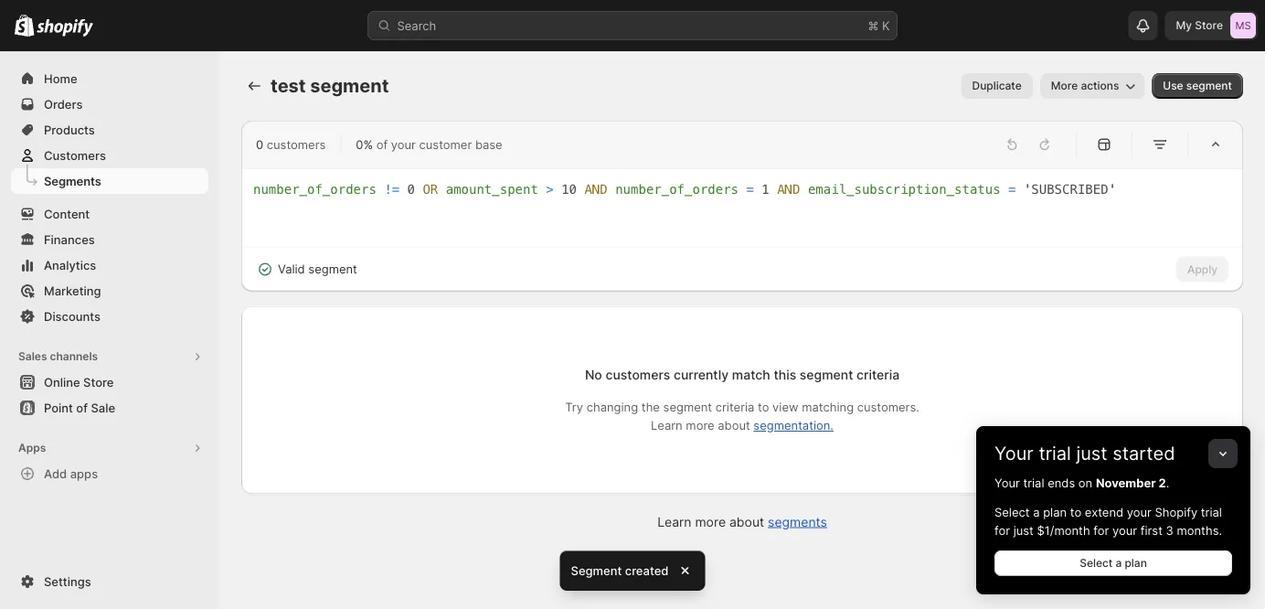 Task type: locate. For each thing, give the bounding box(es) containing it.
0 horizontal spatial select
[[995, 505, 1030, 519]]

for left the $1/month
[[995, 523, 1011, 537]]

marketing link
[[11, 278, 209, 304]]

segment up 0%
[[310, 75, 389, 97]]

segments
[[44, 174, 101, 188]]

3
[[1167, 523, 1174, 537]]

criteria down no customers currently match this segment criteria
[[716, 400, 755, 414]]

to
[[758, 400, 770, 414], [1071, 505, 1082, 519]]

your inside dropdown button
[[995, 442, 1034, 465]]

more actions button
[[1041, 73, 1145, 99]]

apps
[[70, 466, 98, 481]]

plan
[[1044, 505, 1067, 519], [1125, 557, 1148, 570]]

0 vertical spatial a
[[1034, 505, 1040, 519]]

select down select a plan to extend your shopify trial for just $1/month for your first 3 months.
[[1080, 557, 1113, 570]]

1 vertical spatial to
[[1071, 505, 1082, 519]]

online store link
[[11, 369, 209, 395]]

your for your trial just started
[[995, 442, 1034, 465]]

0 vertical spatial your
[[995, 442, 1034, 465]]

store inside button
[[83, 375, 114, 389]]

0 vertical spatial criteria
[[857, 367, 900, 382]]

To create a segment, choose a template or apply a filter. text field
[[253, 180, 1232, 236]]

to up the $1/month
[[1071, 505, 1082, 519]]

store
[[1196, 19, 1224, 32], [83, 375, 114, 389]]

about left segments link
[[730, 514, 765, 530]]

to inside select a plan to extend your shopify trial for just $1/month for your first 3 months.
[[1071, 505, 1082, 519]]

trial up months.
[[1202, 505, 1223, 519]]

customers right 0
[[267, 137, 326, 151]]

test segment
[[271, 75, 389, 97]]

your left ends
[[995, 476, 1021, 490]]

of inside 'button'
[[76, 401, 88, 415]]

select inside select a plan to extend your shopify trial for just $1/month for your first 3 months.
[[995, 505, 1030, 519]]

0 vertical spatial more
[[686, 418, 715, 433]]

segment for use segment
[[1187, 79, 1233, 92]]

trial inside dropdown button
[[1039, 442, 1072, 465]]

store for online store
[[83, 375, 114, 389]]

segment up matching
[[800, 367, 854, 382]]

to left view
[[758, 400, 770, 414]]

of right 0%
[[376, 137, 388, 151]]

november
[[1097, 476, 1157, 490]]

try
[[565, 400, 584, 414]]

plan for select a plan to extend your shopify trial for just $1/month for your first 3 months.
[[1044, 505, 1067, 519]]

more down currently
[[686, 418, 715, 433]]

1 your from the top
[[995, 442, 1034, 465]]

a inside select a plan to extend your shopify trial for just $1/month for your first 3 months.
[[1034, 505, 1040, 519]]

test
[[271, 75, 306, 97]]

select a plan
[[1080, 557, 1148, 570]]

a up the $1/month
[[1034, 505, 1040, 519]]

learn
[[651, 418, 683, 433], [658, 514, 692, 530]]

just
[[1077, 442, 1108, 465], [1014, 523, 1034, 537]]

just left the $1/month
[[1014, 523, 1034, 537]]

segment inside button
[[1187, 79, 1233, 92]]

1 vertical spatial plan
[[1125, 557, 1148, 570]]

segment down currently
[[664, 400, 713, 414]]

try changing the segment criteria to view matching customers. learn more about
[[565, 400, 920, 433]]

of left sale
[[76, 401, 88, 415]]

add
[[44, 466, 67, 481]]

sales channels button
[[11, 344, 209, 369]]

about down no customers currently match this segment criteria
[[718, 418, 751, 433]]

0 vertical spatial trial
[[1039, 442, 1072, 465]]

more inside "try changing the segment criteria to view matching customers. learn more about"
[[686, 418, 715, 433]]

0 vertical spatial just
[[1077, 442, 1108, 465]]

learn up created
[[658, 514, 692, 530]]

matching
[[802, 400, 854, 414]]

segment inside alert
[[309, 262, 357, 276]]

trial left ends
[[1024, 476, 1045, 490]]

online store button
[[0, 369, 220, 395]]

add apps button
[[11, 461, 209, 487]]

.
[[1167, 476, 1170, 490]]

0 vertical spatial of
[[376, 137, 388, 151]]

just inside select a plan to extend your shopify trial for just $1/month for your first 3 months.
[[1014, 523, 1034, 537]]

0 vertical spatial plan
[[1044, 505, 1067, 519]]

0 horizontal spatial criteria
[[716, 400, 755, 414]]

your left first
[[1113, 523, 1138, 537]]

your right 0%
[[391, 137, 416, 151]]

0 vertical spatial customers
[[267, 137, 326, 151]]

segment for test segment
[[310, 75, 389, 97]]

store right my
[[1196, 19, 1224, 32]]

1 horizontal spatial to
[[1071, 505, 1082, 519]]

about
[[718, 418, 751, 433], [730, 514, 765, 530]]

for down extend
[[1094, 523, 1110, 537]]

discounts link
[[11, 304, 209, 329]]

your up first
[[1127, 505, 1152, 519]]

segment
[[310, 75, 389, 97], [1187, 79, 1233, 92], [309, 262, 357, 276], [800, 367, 854, 382], [664, 400, 713, 414]]

2 your from the top
[[995, 476, 1021, 490]]

select inside select a plan link
[[1080, 557, 1113, 570]]

2
[[1159, 476, 1167, 490]]

trial for ends
[[1024, 476, 1045, 490]]

discounts
[[44, 309, 101, 323]]

1 vertical spatial criteria
[[716, 400, 755, 414]]

0 vertical spatial store
[[1196, 19, 1224, 32]]

1 horizontal spatial for
[[1094, 523, 1110, 537]]

plan up the $1/month
[[1044, 505, 1067, 519]]

customers link
[[11, 143, 209, 168]]

products
[[44, 123, 95, 137]]

your for your trial ends on november 2 .
[[995, 476, 1021, 490]]

shopify image
[[37, 19, 94, 37]]

products link
[[11, 117, 209, 143]]

Editor field
[[253, 180, 1232, 236]]

this
[[774, 367, 797, 382]]

0 vertical spatial to
[[758, 400, 770, 414]]

a down select a plan to extend your shopify trial for just $1/month for your first 3 months.
[[1116, 557, 1122, 570]]

months.
[[1177, 523, 1223, 537]]

1 horizontal spatial select
[[1080, 557, 1113, 570]]

about inside "try changing the segment criteria to view matching customers. learn more about"
[[718, 418, 751, 433]]

started
[[1113, 442, 1176, 465]]

1 horizontal spatial customers
[[606, 367, 671, 382]]

1 vertical spatial select
[[1080, 557, 1113, 570]]

1 vertical spatial your
[[995, 476, 1021, 490]]

your up your trial ends on november 2 .
[[995, 442, 1034, 465]]

a for select a plan
[[1116, 557, 1122, 570]]

segment right 'use'
[[1187, 79, 1233, 92]]

learn down the
[[651, 418, 683, 433]]

segment for valid segment
[[309, 262, 357, 276]]

trial up ends
[[1039, 442, 1072, 465]]

point of sale link
[[11, 395, 209, 421]]

finances link
[[11, 227, 209, 252]]

plan down first
[[1125, 557, 1148, 570]]

0 horizontal spatial plan
[[1044, 505, 1067, 519]]

use segment
[[1164, 79, 1233, 92]]

content
[[44, 207, 90, 221]]

2 vertical spatial trial
[[1202, 505, 1223, 519]]

1 vertical spatial trial
[[1024, 476, 1045, 490]]

0 horizontal spatial store
[[83, 375, 114, 389]]

criteria
[[857, 367, 900, 382], [716, 400, 755, 414]]

1 horizontal spatial plan
[[1125, 557, 1148, 570]]

more actions
[[1052, 79, 1120, 92]]

a for select a plan to extend your shopify trial for just $1/month for your first 3 months.
[[1034, 505, 1040, 519]]

plan inside select a plan to extend your shopify trial for just $1/month for your first 3 months.
[[1044, 505, 1067, 519]]

select down your trial ends on november 2 .
[[995, 505, 1030, 519]]

0 horizontal spatial of
[[76, 401, 88, 415]]

to inside "try changing the segment criteria to view matching customers. learn more about"
[[758, 400, 770, 414]]

1 vertical spatial customers
[[606, 367, 671, 382]]

segment
[[571, 563, 622, 578]]

segmentation. link
[[754, 418, 834, 433]]

1 vertical spatial your
[[1127, 505, 1152, 519]]

segment right valid
[[309, 262, 357, 276]]

home link
[[11, 66, 209, 91]]

just inside dropdown button
[[1077, 442, 1108, 465]]

currently
[[674, 367, 729, 382]]

criteria up customers.
[[857, 367, 900, 382]]

point of sale
[[44, 401, 115, 415]]

store for my store
[[1196, 19, 1224, 32]]

0 horizontal spatial a
[[1034, 505, 1040, 519]]

of
[[376, 137, 388, 151], [76, 401, 88, 415]]

of for sale
[[76, 401, 88, 415]]

trial
[[1039, 442, 1072, 465], [1024, 476, 1045, 490], [1202, 505, 1223, 519]]

more left segments link
[[695, 514, 726, 530]]

1 horizontal spatial store
[[1196, 19, 1224, 32]]

1 vertical spatial a
[[1116, 557, 1122, 570]]

segments link
[[11, 168, 209, 194]]

0 vertical spatial select
[[995, 505, 1030, 519]]

customers.
[[858, 400, 920, 414]]

customers up the
[[606, 367, 671, 382]]

1 vertical spatial about
[[730, 514, 765, 530]]

a
[[1034, 505, 1040, 519], [1116, 557, 1122, 570]]

0 horizontal spatial for
[[995, 523, 1011, 537]]

1 vertical spatial of
[[76, 401, 88, 415]]

0%
[[356, 137, 373, 151]]

2 for from the left
[[1094, 523, 1110, 537]]

sales
[[18, 350, 47, 363]]

0 horizontal spatial to
[[758, 400, 770, 414]]

your
[[995, 442, 1034, 465], [995, 476, 1021, 490]]

⌘
[[868, 18, 879, 32]]

0 vertical spatial learn
[[651, 418, 683, 433]]

1 horizontal spatial of
[[376, 137, 388, 151]]

your
[[391, 137, 416, 151], [1127, 505, 1152, 519], [1113, 523, 1138, 537]]

analytics
[[44, 258, 96, 272]]

0 horizontal spatial customers
[[267, 137, 326, 151]]

0 vertical spatial your
[[391, 137, 416, 151]]

0 horizontal spatial just
[[1014, 523, 1034, 537]]

plan inside select a plan link
[[1125, 557, 1148, 570]]

2 vertical spatial your
[[1113, 523, 1138, 537]]

created
[[625, 563, 669, 578]]

1 horizontal spatial criteria
[[857, 367, 900, 382]]

just up the on
[[1077, 442, 1108, 465]]

store up sale
[[83, 375, 114, 389]]

1 horizontal spatial a
[[1116, 557, 1122, 570]]

0 vertical spatial about
[[718, 418, 751, 433]]

your trial just started button
[[977, 426, 1251, 465]]

1 vertical spatial store
[[83, 375, 114, 389]]

1 horizontal spatial just
[[1077, 442, 1108, 465]]

trial for just
[[1039, 442, 1072, 465]]

apply button
[[1177, 257, 1229, 282]]

1 vertical spatial just
[[1014, 523, 1034, 537]]

finances
[[44, 232, 95, 246]]

segmentation.
[[754, 418, 834, 433]]

duplicate
[[973, 79, 1022, 92]]

actions
[[1081, 79, 1120, 92]]



Task type: vqa. For each thing, say whether or not it's contained in the screenshot.
Online Store button
yes



Task type: describe. For each thing, give the bounding box(es) containing it.
1 vertical spatial more
[[695, 514, 726, 530]]

the
[[642, 400, 660, 414]]

select a plan to extend your shopify trial for just $1/month for your first 3 months.
[[995, 505, 1223, 537]]

more
[[1052, 79, 1079, 92]]

your trial just started
[[995, 442, 1176, 465]]

k
[[883, 18, 890, 32]]

settings link
[[11, 569, 209, 594]]

orders link
[[11, 91, 209, 117]]

plan for select a plan
[[1125, 557, 1148, 570]]

content link
[[11, 201, 209, 227]]

shopify
[[1156, 505, 1198, 519]]

my store
[[1177, 19, 1224, 32]]

ends
[[1048, 476, 1076, 490]]

on
[[1079, 476, 1093, 490]]

apps
[[18, 441, 46, 455]]

settings
[[44, 574, 91, 589]]

use segment button
[[1153, 73, 1244, 99]]

0% of your customer base
[[356, 137, 503, 151]]

trial inside select a plan to extend your shopify trial for just $1/month for your first 3 months.
[[1202, 505, 1223, 519]]

select for select a plan to extend your shopify trial for just $1/month for your first 3 months.
[[995, 505, 1030, 519]]

$1/month
[[1038, 523, 1091, 537]]

sales channels
[[18, 350, 98, 363]]

1 for from the left
[[995, 523, 1011, 537]]

shopify image
[[15, 14, 34, 36]]

my
[[1177, 19, 1193, 32]]

orders
[[44, 97, 83, 111]]

point of sale button
[[0, 395, 220, 421]]

select for select a plan
[[1080, 557, 1113, 570]]

customers for no
[[606, 367, 671, 382]]

analytics link
[[11, 252, 209, 278]]

apply
[[1188, 263, 1218, 276]]

view
[[773, 400, 799, 414]]

0 customers
[[256, 137, 326, 151]]

sale
[[91, 401, 115, 415]]

⌘ k
[[868, 18, 890, 32]]

add apps
[[44, 466, 98, 481]]

select a plan link
[[995, 551, 1233, 576]]

segments
[[768, 514, 828, 530]]

changing
[[587, 400, 639, 414]]

segment inside "try changing the segment criteria to view matching customers. learn more about"
[[664, 400, 713, 414]]

search
[[397, 18, 436, 32]]

1 vertical spatial learn
[[658, 514, 692, 530]]

use
[[1164, 79, 1184, 92]]

customer
[[419, 137, 472, 151]]

criteria inside "try changing the segment criteria to view matching customers. learn more about"
[[716, 400, 755, 414]]

home
[[44, 71, 77, 86]]

valid
[[278, 262, 305, 276]]

undo image
[[1003, 135, 1022, 154]]

online store
[[44, 375, 114, 389]]

no
[[585, 367, 603, 382]]

valid segment alert
[[241, 247, 372, 291]]

learn inside "try changing the segment criteria to view matching customers. learn more about"
[[651, 418, 683, 433]]

my store image
[[1231, 13, 1257, 38]]

online
[[44, 375, 80, 389]]

point
[[44, 401, 73, 415]]

extend
[[1085, 505, 1124, 519]]

redo image
[[1036, 135, 1055, 154]]

base
[[476, 137, 503, 151]]

segment created
[[571, 563, 669, 578]]

learn more about segments
[[658, 514, 828, 530]]

match
[[732, 367, 771, 382]]

your trial just started element
[[977, 474, 1251, 594]]

no customers currently match this segment criteria
[[585, 367, 900, 382]]

apps button
[[11, 435, 209, 461]]

of for your
[[376, 137, 388, 151]]

valid segment
[[278, 262, 357, 276]]

your trial ends on november 2 .
[[995, 476, 1170, 490]]

customers
[[44, 148, 106, 162]]

0
[[256, 137, 264, 151]]

duplicate button
[[962, 73, 1033, 99]]

channels
[[50, 350, 98, 363]]

segments link
[[768, 514, 828, 530]]

customers for 0
[[267, 137, 326, 151]]

marketing
[[44, 284, 101, 298]]



